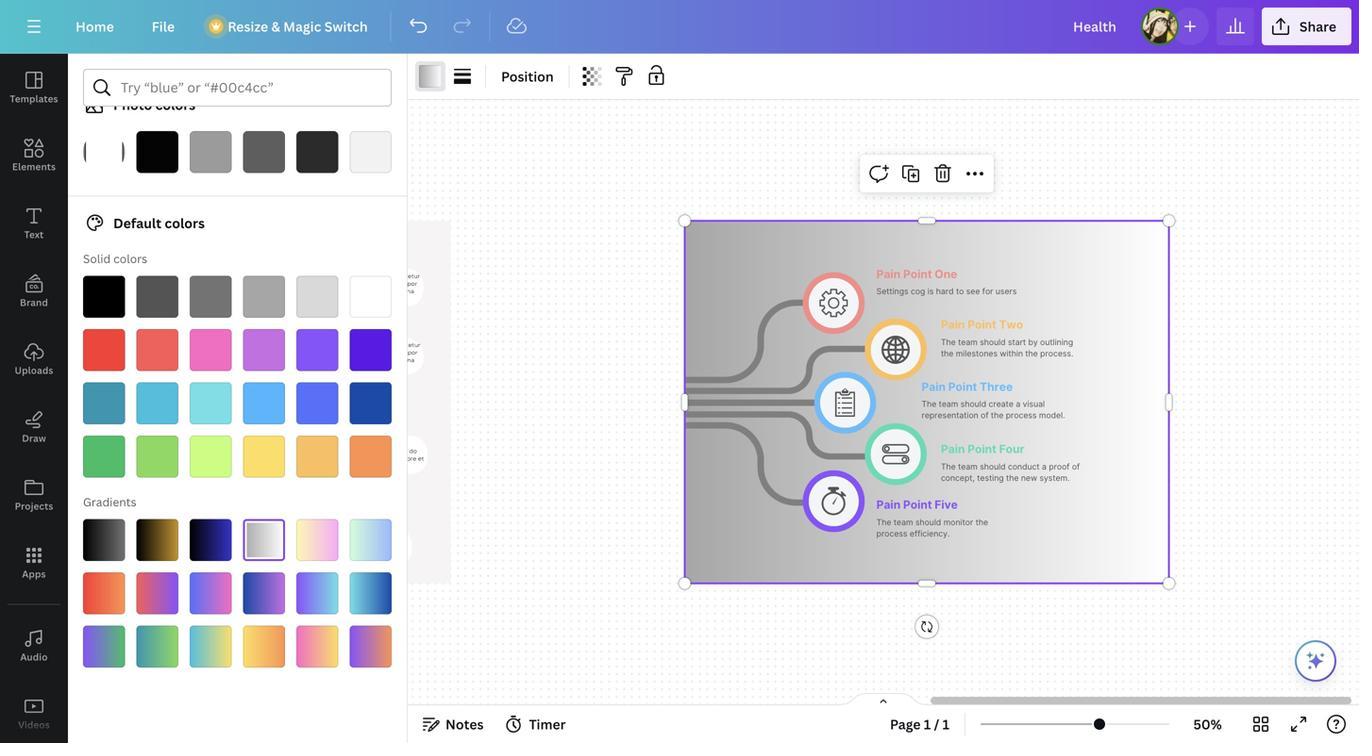 Task type: describe. For each thing, give the bounding box(es) containing it.
should for the
[[980, 338, 1006, 347]]

#2b2b2b image
[[296, 131, 338, 173]]

videos
[[18, 719, 50, 732]]

pain point five
[[877, 498, 958, 512]]

the team should start by outlining the milestones within the process.
[[941, 338, 1076, 359]]

process inside the team should monitor the process efficiency.
[[877, 529, 908, 539]]

timer button
[[499, 710, 574, 740]]

apps
[[22, 568, 46, 581]]

linear gradient 90°: #8c52ff, #ff914d image
[[350, 626, 392, 668]]

photo colors
[[113, 96, 195, 114]]

linear gradient 90°: #000000, #3533cd image
[[190, 520, 232, 562]]

colors for default colors
[[165, 214, 205, 232]]

representation
[[922, 411, 979, 421]]

default
[[113, 214, 162, 232]]

share button
[[1262, 8, 1352, 45]]

linear gradient 90°: #fff7ad, #ffa9f9 image
[[296, 520, 338, 562]]

a for proof
[[1042, 462, 1047, 472]]

pain for pain point two
[[941, 318, 965, 332]]

linear gradient 90°: #004aad, #cb6ce6 image
[[243, 573, 285, 615]]

magenta #cb6ce6 image
[[243, 330, 285, 372]]

colors for photo colors
[[155, 96, 195, 114]]

50% button
[[1177, 710, 1239, 740]]

Try "blue" or "#00c4cc" search field
[[121, 70, 380, 106]]

a for visual
[[1016, 400, 1021, 410]]

brand
[[20, 296, 48, 309]]

projects
[[15, 500, 53, 513]]

brand button
[[0, 258, 68, 326]]

violet #5e17eb image
[[350, 330, 392, 372]]

green #00bf63 image
[[83, 436, 125, 478]]

to
[[956, 287, 964, 297]]

gray #a6a6a6 image
[[243, 276, 285, 318]]

concept,
[[941, 474, 975, 483]]

magenta #cb6ce6 image
[[243, 330, 285, 372]]

conduct
[[1008, 462, 1040, 472]]

photo
[[113, 96, 152, 114]]

solid colors
[[83, 251, 147, 267]]

resize & magic switch button
[[198, 8, 383, 45]]

by
[[1029, 338, 1038, 347]]

the down by
[[1026, 349, 1038, 359]]

gray #737373 image
[[190, 276, 232, 318]]

main menu bar
[[0, 0, 1360, 54]]

2 1 from the left
[[943, 716, 950, 734]]

#040404 image
[[136, 131, 178, 173]]

point for one
[[904, 268, 932, 281]]

model.
[[1039, 411, 1066, 421]]

show pages image
[[838, 693, 929, 708]]

gray #737373 image
[[190, 276, 232, 318]]

linear gradient 90°: #a6a6a6, #ffffff image
[[243, 520, 285, 562]]

team for representation
[[939, 400, 959, 410]]

violet #5e17eb image
[[350, 330, 392, 372]]

hard
[[936, 287, 954, 297]]

#9b9b9b image
[[190, 131, 232, 173]]

purple #8c52ff image
[[296, 330, 338, 372]]

Design title text field
[[1058, 8, 1134, 45]]

grass green #7ed957 image
[[136, 436, 178, 478]]

projects button
[[0, 462, 68, 530]]

solid
[[83, 251, 111, 267]]

two
[[999, 318, 1024, 332]]

1 1 from the left
[[924, 716, 931, 734]]

2 vertical spatial icon image
[[882, 445, 910, 465]]

point for four
[[968, 443, 997, 456]]

pain for pain point one
[[877, 268, 901, 281]]

settings
[[877, 287, 909, 297]]

canva assistant image
[[1305, 651, 1327, 673]]

#9b9b9b image
[[190, 131, 232, 173]]

templates
[[10, 93, 58, 105]]

linear gradient 90°: #5de0e6, #004aad image
[[350, 573, 392, 615]]

text button
[[0, 190, 68, 258]]

green #00bf63 image
[[83, 436, 125, 478]]

the for representation
[[922, 400, 937, 410]]

linear gradient 90°: #0097b2, #7ed957 image
[[136, 626, 178, 668]]

light gray #d9d9d9 image
[[296, 276, 338, 318]]

side panel tab list
[[0, 54, 68, 744]]

of inside the team should create a visual representation of the process model.
[[981, 411, 989, 421]]

elements button
[[0, 122, 68, 190]]

the for efficiency.
[[877, 518, 892, 528]]

linear gradient 90°: #0097b2, #7ed957 image
[[136, 626, 178, 668]]

the team should monitor the process efficiency.
[[877, 518, 991, 539]]

aqua blue #0cc0df image
[[136, 383, 178, 425]]

pain point one
[[877, 268, 958, 281]]

notes button
[[415, 710, 491, 740]]

is
[[928, 287, 934, 297]]

within
[[1000, 349, 1023, 359]]

testing
[[977, 474, 1004, 483]]

the for of
[[941, 462, 956, 472]]

aqua blue #0cc0df image
[[136, 383, 178, 425]]

resize & magic switch
[[228, 17, 368, 35]]

audio button
[[0, 613, 68, 681]]



Task type: vqa. For each thing, say whether or not it's contained in the screenshot.
CREATOR
no



Task type: locate. For each thing, give the bounding box(es) containing it.
monitor
[[944, 518, 974, 528]]

linear gradient 90°: #004aad, #cb6ce6 image
[[243, 573, 285, 615]]

0 vertical spatial process
[[1006, 411, 1037, 421]]

process inside the team should create a visual representation of the process model.
[[1006, 411, 1037, 421]]

the up concept,
[[941, 462, 956, 472]]

the left milestones
[[941, 349, 954, 359]]

three
[[980, 380, 1013, 394]]

pain for pain point four
[[941, 443, 965, 456]]

should inside the team should start by outlining the milestones within the process.
[[980, 338, 1006, 347]]

switch
[[325, 17, 368, 35]]

the down conduct at the bottom of the page
[[1006, 474, 1019, 483]]

bright red #ff3131 image
[[83, 330, 125, 372], [83, 330, 125, 372]]

gradients
[[83, 495, 136, 510]]

visual
[[1023, 400, 1045, 410]]

start
[[1008, 338, 1026, 347]]

create
[[989, 400, 1014, 410]]

chronometer icon image
[[822, 488, 846, 516]]

efficiency.
[[910, 529, 950, 539]]

the team should create a visual representation of the process model.
[[922, 400, 1066, 421]]

light gray #d9d9d9 image
[[296, 276, 338, 318]]

one
[[935, 268, 958, 281]]

should for efficiency.
[[916, 518, 942, 528]]

linear gradient 90°: #8c52ff, #ff914d image
[[350, 626, 392, 668]]

gray #a6a6a6 image
[[243, 276, 285, 318]]

0 vertical spatial a
[[1016, 400, 1021, 410]]

position button
[[494, 61, 561, 92]]

50%
[[1194, 716, 1222, 734]]

team for efficiency.
[[894, 518, 913, 528]]

timer
[[529, 716, 566, 734]]

notes
[[446, 716, 484, 734]]

a
[[1016, 400, 1021, 410], [1042, 462, 1047, 472]]

1 vertical spatial of
[[1072, 462, 1080, 472]]

1 horizontal spatial of
[[1072, 462, 1080, 472]]

dark gray #545454 image
[[136, 276, 178, 318]]

icon image
[[820, 289, 848, 318], [835, 389, 856, 418], [882, 445, 910, 465]]

file
[[152, 17, 175, 35]]

team
[[958, 338, 978, 347], [939, 400, 959, 410], [958, 462, 978, 472], [894, 518, 913, 528]]

team down pain point five
[[894, 518, 913, 528]]

point for three
[[949, 380, 978, 394]]

should inside the team should conduct a proof of concept, testing the new system.
[[980, 462, 1006, 472]]

pain point three
[[922, 380, 1013, 394]]

should down 'pain point three'
[[961, 400, 987, 410]]

light blue #38b6ff image
[[243, 383, 285, 425], [243, 383, 285, 425]]

linear gradient 90°: #8c52ff, #5ce1e6 image
[[296, 573, 338, 615], [296, 573, 338, 615]]

2 vertical spatial colors
[[113, 251, 147, 267]]

linear gradient 90°: #ffde59, #ff914d image
[[243, 626, 285, 668], [243, 626, 285, 668]]

1 vertical spatial colors
[[165, 214, 205, 232]]

pain up concept,
[[941, 443, 965, 456]]

system.
[[1040, 474, 1070, 483]]

#5e5e5e image
[[243, 131, 285, 173]]

of down three
[[981, 411, 989, 421]]

1 left /
[[924, 716, 931, 734]]

team inside the team should create a visual representation of the process model.
[[939, 400, 959, 410]]

pain for pain point three
[[922, 380, 946, 394]]

0 horizontal spatial 1
[[924, 716, 931, 734]]

cog
[[911, 287, 926, 297]]

the inside the team should create a visual representation of the process model.
[[991, 411, 1004, 421]]

team up concept,
[[958, 462, 978, 472]]

page 1 / 1
[[890, 716, 950, 734]]

pain down settings cog is hard to see for users on the top
[[941, 318, 965, 332]]

1 horizontal spatial 1
[[943, 716, 950, 734]]

a inside the team should create a visual representation of the process model.
[[1016, 400, 1021, 410]]

the for the
[[941, 338, 956, 347]]

the inside the team should start by outlining the milestones within the process.
[[941, 338, 956, 347]]

five
[[935, 498, 958, 512]]

pain point two
[[941, 318, 1024, 332]]

&
[[271, 17, 280, 35]]

a left proof
[[1042, 462, 1047, 472]]

yellow #ffde59 image
[[243, 436, 285, 478], [243, 436, 285, 478]]

colors
[[155, 96, 195, 114], [165, 214, 205, 232], [113, 251, 147, 267]]

new
[[1021, 474, 1038, 483]]

orange #ff914d image
[[350, 436, 392, 478], [350, 436, 392, 478]]

point up cog
[[904, 268, 932, 281]]

0 horizontal spatial a
[[1016, 400, 1021, 410]]

pain
[[877, 268, 901, 281], [941, 318, 965, 332], [922, 380, 946, 394], [941, 443, 965, 456], [877, 498, 901, 512]]

#f2f2f2 image
[[350, 131, 392, 173], [350, 131, 392, 173]]

1 vertical spatial process
[[877, 529, 908, 539]]

team for the
[[958, 338, 978, 347]]

a inside the team should conduct a proof of concept, testing the new system.
[[1042, 462, 1047, 472]]

for
[[983, 287, 994, 297]]

a left visual
[[1016, 400, 1021, 410]]

uploads button
[[0, 326, 68, 394]]

point up the team should monitor the process efficiency.
[[904, 498, 932, 512]]

process
[[1006, 411, 1037, 421], [877, 529, 908, 539]]

linear gradient 90°: #000000, #737373 image
[[83, 520, 125, 562], [83, 520, 125, 562]]

linear gradient 90°: #a6a6a6, #ffffff image
[[419, 65, 442, 88], [419, 65, 442, 88], [243, 520, 285, 562]]

dark gray #545454 image
[[136, 276, 178, 318]]

0 horizontal spatial process
[[877, 529, 908, 539]]

point
[[904, 268, 932, 281], [968, 318, 997, 332], [949, 380, 978, 394], [968, 443, 997, 456], [904, 498, 932, 512]]

linear gradient 90°: #8c52ff, #00bf63 image
[[83, 626, 125, 668], [83, 626, 125, 668]]

linear gradient 90°: #000000, #3533cd image
[[190, 520, 232, 562]]

peach #ffbd59 image
[[296, 436, 338, 478]]

pink #ff66c4 image
[[190, 330, 232, 372], [190, 330, 232, 372]]

team inside the team should start by outlining the milestones within the process.
[[958, 338, 978, 347]]

purple #8c52ff image
[[296, 330, 338, 372]]

linear gradient 90°: #ff3131, #ff914d image
[[83, 573, 125, 615], [83, 573, 125, 615]]

linear gradient 90°: #fff7ad, #ffa9f9 image
[[296, 520, 338, 562]]

the inside the team should monitor the process efficiency.
[[877, 518, 892, 528]]

elements
[[12, 161, 56, 173]]

#2b2b2b image
[[296, 131, 338, 173]]

0 vertical spatial colors
[[155, 96, 195, 114]]

see
[[967, 287, 980, 297]]

resize
[[228, 17, 268, 35]]

colors right default
[[165, 214, 205, 232]]

the down create at the right bottom of the page
[[991, 411, 1004, 421]]

pain up representation
[[922, 380, 946, 394]]

1 right /
[[943, 716, 950, 734]]

point left four
[[968, 443, 997, 456]]

linear gradient 90°: #0cc0df, #ffde59 image
[[190, 626, 232, 668], [190, 626, 232, 668]]

turquoise blue #5ce1e6 image
[[190, 383, 232, 425]]

colors for solid colors
[[113, 251, 147, 267]]

of
[[981, 411, 989, 421], [1072, 462, 1080, 472]]

proof
[[1049, 462, 1070, 472]]

1 vertical spatial a
[[1042, 462, 1047, 472]]

should inside the team should monitor the process efficiency.
[[916, 518, 942, 528]]

the down pain point two
[[941, 338, 956, 347]]

the
[[941, 349, 954, 359], [1026, 349, 1038, 359], [991, 411, 1004, 421], [1006, 474, 1019, 483], [976, 518, 989, 528]]

should up efficiency.
[[916, 518, 942, 528]]

#5e5e5e image
[[243, 131, 285, 173]]

peach #ffbd59 image
[[296, 436, 338, 478]]

dark turquoise #0097b2 image
[[83, 383, 125, 425], [83, 383, 125, 425]]

pain for pain point five
[[877, 498, 901, 512]]

white #ffffff image
[[350, 276, 392, 318], [350, 276, 392, 318]]

magic
[[283, 17, 321, 35]]

/
[[934, 716, 940, 734]]

colors right the solid
[[113, 251, 147, 267]]

coral red #ff5757 image
[[136, 330, 178, 372], [136, 330, 178, 372]]

1
[[924, 716, 931, 734], [943, 716, 950, 734]]

apps button
[[0, 530, 68, 598]]

linear gradient 90°: #5170ff, #ff66c4 image
[[190, 573, 232, 615], [190, 573, 232, 615]]

lime #c1ff72 image
[[190, 436, 232, 478], [190, 436, 232, 478]]

should up testing in the bottom right of the page
[[980, 462, 1006, 472]]

the inside the team should create a visual representation of the process model.
[[922, 400, 937, 410]]

team inside the team should monitor the process efficiency.
[[894, 518, 913, 528]]

royal blue #5271ff image
[[296, 383, 338, 425], [296, 383, 338, 425]]

the
[[941, 338, 956, 347], [922, 400, 937, 410], [941, 462, 956, 472], [877, 518, 892, 528]]

0 vertical spatial icon image
[[820, 289, 848, 318]]

point for two
[[968, 318, 997, 332]]

users
[[996, 287, 1017, 297]]

the up representation
[[922, 400, 937, 410]]

should
[[980, 338, 1006, 347], [961, 400, 987, 410], [980, 462, 1006, 472], [916, 518, 942, 528]]

home
[[76, 17, 114, 35]]

pain up 'settings'
[[877, 268, 901, 281]]

the inside the team should conduct a proof of concept, testing the new system.
[[941, 462, 956, 472]]

1 horizontal spatial process
[[1006, 411, 1037, 421]]

pain point four
[[941, 443, 1025, 456]]

of right proof
[[1072, 462, 1080, 472]]

outlining
[[1041, 338, 1074, 347]]

uploads
[[15, 364, 53, 377]]

team up representation
[[939, 400, 959, 410]]

linear gradient 90°: #cdffd8, #94b9ff image
[[350, 520, 392, 562]]

point up representation
[[949, 380, 978, 394]]

home link
[[60, 8, 129, 45]]

linear gradient 90°: #000000, #c89116 image
[[136, 520, 178, 562], [136, 520, 178, 562]]

should for of
[[980, 462, 1006, 472]]

process left efficiency.
[[877, 529, 908, 539]]

linear gradient 90°: #cdffd8, #94b9ff image
[[350, 520, 392, 562]]

process.
[[1041, 349, 1074, 359]]

should inside the team should create a visual representation of the process model.
[[961, 400, 987, 410]]

videos button
[[0, 681, 68, 744]]

linear gradient 90°: #5de0e6, #004aad image
[[350, 573, 392, 615]]

the inside the team should monitor the process efficiency.
[[976, 518, 989, 528]]

the inside the team should conduct a proof of concept, testing the new system.
[[1006, 474, 1019, 483]]

0 horizontal spatial of
[[981, 411, 989, 421]]

linear gradient 90°: #ff66c4, #ffde59 image
[[296, 626, 338, 668]]

team up milestones
[[958, 338, 978, 347]]

pain up the team should monitor the process efficiency.
[[877, 498, 901, 512]]

the right monitor
[[976, 518, 989, 528]]

colors right the photo
[[155, 96, 195, 114]]

team inside the team should conduct a proof of concept, testing the new system.
[[958, 462, 978, 472]]

linear gradient 90°: #ff66c4, #ffde59 image
[[296, 626, 338, 668]]

the team should conduct a proof of concept, testing the new system.
[[941, 462, 1083, 483]]

turquoise blue #5ce1e6 image
[[190, 383, 232, 425]]

audio
[[20, 651, 48, 664]]

four
[[999, 443, 1025, 456]]

black #000000 image
[[83, 276, 125, 318], [83, 276, 125, 318]]

default colors
[[113, 214, 205, 232]]

should up milestones
[[980, 338, 1006, 347]]

0 vertical spatial of
[[981, 411, 989, 421]]

templates button
[[0, 54, 68, 122]]

the down pain point five
[[877, 518, 892, 528]]

process down visual
[[1006, 411, 1037, 421]]

milestones
[[956, 349, 998, 359]]

1 vertical spatial icon image
[[835, 389, 856, 418]]

draw
[[22, 432, 46, 445]]

share
[[1300, 17, 1337, 35]]

page
[[890, 716, 921, 734]]

team for of
[[958, 462, 978, 472]]

point left two
[[968, 318, 997, 332]]

#040404 image
[[136, 131, 178, 173]]

settings cog is hard to see for users
[[877, 287, 1017, 297]]

grass green #7ed957 image
[[136, 436, 178, 478]]

cobalt blue #004aad image
[[350, 383, 392, 425], [350, 383, 392, 425]]

should for representation
[[961, 400, 987, 410]]

position
[[501, 68, 554, 85]]

point for five
[[904, 498, 932, 512]]

linear gradient 90°: #ff5757, #8c52ff image
[[136, 573, 178, 615], [136, 573, 178, 615]]

text
[[24, 228, 44, 241]]

1 horizontal spatial a
[[1042, 462, 1047, 472]]

draw button
[[0, 394, 68, 462]]

of inside the team should conduct a proof of concept, testing the new system.
[[1072, 462, 1080, 472]]

file button
[[137, 8, 190, 45]]



